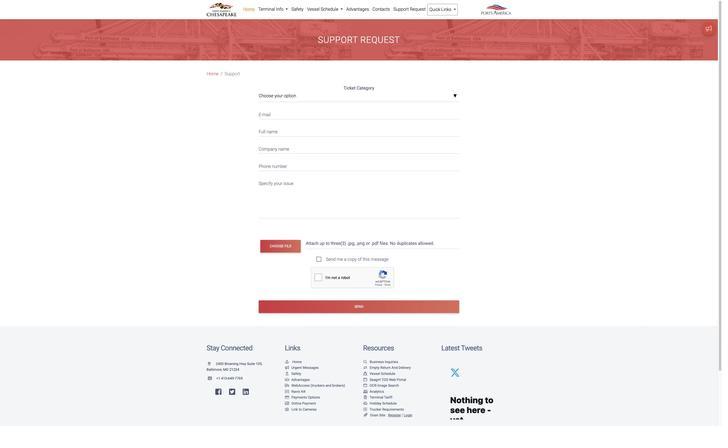 Task type: describe. For each thing, give the bounding box(es) containing it.
map marker alt image
[[208, 362, 215, 366]]

105,
[[256, 362, 263, 366]]

+1 410-649-7769
[[216, 376, 243, 380]]

tweets
[[461, 344, 483, 352]]

name for company name
[[279, 147, 289, 152]]

payments options
[[292, 395, 320, 400]]

urgent
[[292, 366, 302, 370]]

search image
[[363, 360, 368, 364]]

navis n4
[[292, 389, 306, 394]]

trucker requirements link
[[363, 407, 404, 411]]

webaccess (truckers and brokers)
[[292, 384, 345, 388]]

latest
[[442, 344, 460, 352]]

0 vertical spatial support
[[394, 7, 409, 12]]

1 vertical spatial home link
[[207, 71, 219, 77]]

image
[[378, 384, 388, 388]]

1 horizontal spatial links
[[442, 7, 452, 12]]

register
[[388, 413, 401, 417]]

contacts link
[[371, 4, 392, 15]]

stay connected
[[207, 344, 253, 352]]

Specify your issue text field
[[259, 178, 460, 218]]

portal
[[397, 378, 407, 382]]

payments
[[292, 395, 307, 400]]

business inquiries
[[370, 360, 399, 364]]

link
[[292, 407, 298, 411]]

business
[[370, 360, 384, 364]]

|
[[402, 413, 403, 418]]

Phone number text field
[[259, 160, 460, 171]]

me
[[337, 257, 343, 262]]

message
[[371, 257, 389, 262]]

info
[[276, 7, 284, 12]]

0 horizontal spatial vessel schedule
[[307, 7, 340, 12]]

login link
[[404, 413, 413, 417]]

0 vertical spatial advantages link
[[345, 4, 371, 15]]

browser image
[[363, 378, 368, 382]]

urgent messages
[[292, 366, 319, 370]]

navis n4 link
[[285, 389, 306, 394]]

link to cameras link
[[285, 407, 317, 411]]

trucker
[[370, 407, 382, 411]]

trucker requirements
[[370, 407, 404, 411]]

navis
[[292, 389, 300, 394]]

your for specify
[[274, 181, 283, 186]]

online payment link
[[285, 401, 316, 405]]

send button
[[259, 300, 460, 313]]

(truckers
[[311, 384, 325, 388]]

and
[[326, 384, 332, 388]]

e-mail
[[259, 112, 271, 117]]

copy
[[348, 257, 357, 262]]

7769
[[235, 376, 243, 380]]

0 vertical spatial schedule
[[321, 7, 339, 12]]

urgent messages link
[[285, 366, 319, 370]]

twitter square image
[[229, 388, 235, 395]]

web
[[389, 378, 396, 382]]

ticket category
[[344, 86, 375, 91]]

a
[[344, 257, 347, 262]]

full name
[[259, 129, 278, 135]]

n4
[[301, 389, 306, 394]]

camera image
[[285, 408, 289, 411]]

holiday
[[370, 401, 382, 405]]

grain
[[370, 413, 379, 417]]

inquiries
[[385, 360, 399, 364]]

list alt image
[[363, 408, 368, 411]]

bullhorn image
[[285, 366, 289, 370]]

company name
[[259, 147, 289, 152]]

business inquiries link
[[363, 360, 399, 364]]

anchor image
[[285, 360, 289, 364]]

mail
[[263, 112, 271, 117]]

terminal tariff link
[[363, 395, 393, 400]]

request inside support request link
[[410, 7, 426, 12]]

linkedin image
[[243, 388, 249, 395]]

file
[[285, 244, 292, 248]]

seagirt tos web portal link
[[363, 378, 407, 382]]

search
[[388, 384, 399, 388]]

brokers)
[[332, 384, 345, 388]]

0 horizontal spatial request
[[361, 35, 400, 45]]

seagirt tos web portal
[[370, 378, 407, 382]]

safety link for terminal info link
[[290, 4, 306, 15]]

ship image
[[363, 372, 368, 376]]

send
[[355, 305, 364, 309]]

credit card front image
[[285, 402, 289, 405]]

1 horizontal spatial vessel
[[370, 372, 380, 376]]

payments options link
[[285, 395, 320, 400]]

your for choose
[[275, 93, 283, 99]]

suite
[[247, 362, 255, 366]]

0 vertical spatial advantages
[[347, 7, 369, 12]]

link to cameras
[[292, 407, 317, 411]]

0 vertical spatial vessel
[[307, 7, 320, 12]]

0 vertical spatial vessel schedule link
[[306, 4, 345, 15]]

support request link
[[392, 4, 428, 15]]

hwy
[[240, 362, 246, 366]]

contacts
[[373, 7, 390, 12]]

container storage image
[[285, 390, 289, 394]]

specify your issue
[[259, 181, 294, 186]]

latest tweets
[[442, 344, 483, 352]]

seagirt
[[370, 378, 381, 382]]

quick links link
[[428, 4, 458, 15]]

choose your option
[[259, 93, 296, 99]]

analytics link
[[363, 389, 384, 394]]

to
[[299, 407, 302, 411]]

requirements
[[383, 407, 404, 411]]



Task type: locate. For each thing, give the bounding box(es) containing it.
1 vertical spatial your
[[274, 181, 283, 186]]

payment
[[302, 401, 316, 405]]

safety
[[292, 7, 304, 12], [292, 372, 302, 376]]

1 horizontal spatial support
[[318, 35, 358, 45]]

21224
[[230, 368, 240, 372]]

410-
[[221, 376, 228, 380]]

0 vertical spatial name
[[267, 129, 278, 135]]

issue
[[284, 181, 294, 186]]

0 vertical spatial terminal
[[258, 7, 275, 12]]

name right company in the top left of the page
[[279, 147, 289, 152]]

links right the quick
[[442, 7, 452, 12]]

specify
[[259, 181, 273, 186]]

0 horizontal spatial support
[[225, 71, 240, 77]]

+1 410-649-7769 link
[[207, 376, 243, 380]]

your left option
[[275, 93, 283, 99]]

1 vertical spatial advantages link
[[285, 378, 310, 382]]

0 vertical spatial safety link
[[290, 4, 306, 15]]

safety down urgent
[[292, 372, 302, 376]]

phone
[[259, 164, 271, 169]]

home link
[[241, 4, 257, 15], [207, 71, 219, 77], [285, 360, 302, 364]]

Company name text field
[[259, 143, 460, 154]]

0 vertical spatial safety
[[292, 7, 304, 12]]

0 vertical spatial request
[[410, 7, 426, 12]]

vessel schedule link
[[306, 4, 345, 15], [363, 372, 396, 376]]

649-
[[228, 376, 235, 380]]

safety link right info
[[290, 4, 306, 15]]

0 horizontal spatial advantages
[[292, 378, 310, 382]]

safety right info
[[292, 7, 304, 12]]

1 vertical spatial name
[[279, 147, 289, 152]]

1 vertical spatial links
[[285, 344, 301, 352]]

links up anchor 'image'
[[285, 344, 301, 352]]

0 horizontal spatial name
[[267, 129, 278, 135]]

tariff
[[384, 395, 393, 400]]

choose up mail
[[259, 93, 274, 99]]

user hard hat image
[[285, 372, 289, 376]]

vessel schedule
[[307, 7, 340, 12], [370, 372, 396, 376]]

2 vertical spatial schedule
[[383, 401, 397, 405]]

empty
[[370, 366, 380, 370]]

home
[[243, 7, 255, 12], [207, 71, 219, 77], [293, 360, 302, 364]]

2 safety from the top
[[292, 372, 302, 376]]

broening
[[225, 362, 239, 366]]

choose for choose your option
[[259, 93, 274, 99]]

schedule for bells icon
[[383, 401, 397, 405]]

choose
[[259, 93, 274, 99], [270, 244, 284, 248]]

home link for urgent messages 'link'
[[285, 360, 302, 364]]

choose file
[[270, 244, 292, 248]]

0 horizontal spatial terminal
[[258, 7, 275, 12]]

2 horizontal spatial support
[[394, 7, 409, 12]]

2 horizontal spatial home link
[[285, 360, 302, 364]]

0 vertical spatial your
[[275, 93, 283, 99]]

1 vertical spatial home
[[207, 71, 219, 77]]

2 vertical spatial home
[[293, 360, 302, 364]]

safety link for urgent messages 'link'
[[285, 372, 302, 376]]

1 vertical spatial support request
[[318, 35, 400, 45]]

choose left the file
[[270, 244, 284, 248]]

online
[[292, 401, 302, 405]]

terminal for terminal tariff
[[370, 395, 384, 400]]

ocr image search
[[370, 384, 399, 388]]

cameras
[[303, 407, 317, 411]]

0 horizontal spatial vessel schedule link
[[306, 4, 345, 15]]

advantages link left contacts
[[345, 4, 371, 15]]

schedule
[[321, 7, 339, 12], [381, 372, 396, 376], [383, 401, 397, 405]]

support request
[[394, 7, 426, 12], [318, 35, 400, 45]]

request
[[410, 7, 426, 12], [361, 35, 400, 45]]

delivery
[[399, 366, 411, 370]]

webaccess
[[292, 384, 310, 388]]

1 vertical spatial schedule
[[381, 372, 396, 376]]

wheat image
[[363, 413, 368, 417]]

category
[[357, 86, 375, 91]]

2400 broening hwy suite 105, baltimore, md 21224 link
[[207, 362, 263, 372]]

0 horizontal spatial vessel
[[307, 7, 320, 12]]

ticket
[[344, 86, 356, 91]]

1 horizontal spatial terminal
[[370, 395, 384, 400]]

0 horizontal spatial links
[[285, 344, 301, 352]]

quick links
[[430, 7, 453, 12]]

0 vertical spatial choose
[[259, 93, 274, 99]]

terminal info
[[258, 7, 285, 12]]

analytics image
[[363, 390, 368, 394]]

1 vertical spatial support
[[318, 35, 358, 45]]

links
[[442, 7, 452, 12], [285, 344, 301, 352]]

0 horizontal spatial home link
[[207, 71, 219, 77]]

md
[[223, 368, 229, 372]]

1 vertical spatial terminal
[[370, 395, 384, 400]]

vessel
[[307, 7, 320, 12], [370, 372, 380, 376]]

choose for choose file
[[270, 244, 284, 248]]

1 horizontal spatial advantages
[[347, 7, 369, 12]]

option
[[284, 93, 296, 99]]

send
[[326, 257, 336, 262]]

0 horizontal spatial home
[[207, 71, 219, 77]]

empty return and delivery link
[[363, 366, 411, 370]]

1 vertical spatial safety
[[292, 372, 302, 376]]

1 safety from the top
[[292, 7, 304, 12]]

1 horizontal spatial home
[[243, 7, 255, 12]]

1 vertical spatial vessel
[[370, 372, 380, 376]]

name for full name
[[267, 129, 278, 135]]

support
[[394, 7, 409, 12], [318, 35, 358, 45], [225, 71, 240, 77]]

1 horizontal spatial vessel schedule link
[[363, 372, 396, 376]]

quick
[[430, 7, 441, 12]]

terminal left info
[[258, 7, 275, 12]]

schedule for ship image
[[381, 372, 396, 376]]

your
[[275, 93, 283, 99], [274, 181, 283, 186]]

advantages up webaccess
[[292, 378, 310, 382]]

baltimore,
[[207, 368, 223, 372]]

E-mail email field
[[259, 109, 460, 119]]

Full name text field
[[259, 126, 460, 137]]

home link for terminal info link
[[241, 4, 257, 15]]

online payment
[[292, 401, 316, 405]]

full
[[259, 129, 266, 135]]

empty return and delivery
[[370, 366, 411, 370]]

1 vertical spatial advantages
[[292, 378, 310, 382]]

login
[[404, 413, 413, 417]]

2400 broening hwy suite 105, baltimore, md 21224
[[207, 362, 263, 372]]

options
[[308, 395, 320, 400]]

connected
[[221, 344, 253, 352]]

facebook square image
[[216, 388, 222, 395]]

safety link down urgent
[[285, 372, 302, 376]]

0 vertical spatial links
[[442, 7, 452, 12]]

1 vertical spatial vessel schedule
[[370, 372, 396, 376]]

number
[[272, 164, 287, 169]]

0 horizontal spatial advantages link
[[285, 378, 310, 382]]

hand receiving image
[[285, 378, 289, 382]]

phone number
[[259, 164, 287, 169]]

1 horizontal spatial vessel schedule
[[370, 372, 396, 376]]

1 horizontal spatial advantages link
[[345, 4, 371, 15]]

terminal down analytics at the right bottom
[[370, 395, 384, 400]]

2 horizontal spatial home
[[293, 360, 302, 364]]

this
[[363, 257, 370, 262]]

terminal info link
[[257, 4, 290, 15]]

2400
[[216, 362, 224, 366]]

0 vertical spatial home link
[[241, 4, 257, 15]]

1 horizontal spatial home link
[[241, 4, 257, 15]]

browser image
[[363, 384, 368, 388]]

terminal for terminal info
[[258, 7, 275, 12]]

2 vertical spatial home link
[[285, 360, 302, 364]]

tos
[[382, 378, 389, 382]]

ocr
[[370, 384, 377, 388]]

1 vertical spatial request
[[361, 35, 400, 45]]

0 vertical spatial vessel schedule
[[307, 7, 340, 12]]

1 vertical spatial vessel schedule link
[[363, 372, 396, 376]]

and
[[392, 366, 398, 370]]

Attach up to three(3) .jpg, .png or .pdf files. No duplicates allowed. text field
[[305, 238, 461, 249]]

grain site: register | login
[[370, 413, 413, 418]]

e-
[[259, 112, 263, 117]]

0 vertical spatial home
[[243, 7, 255, 12]]

analytics
[[370, 389, 384, 394]]

1 vertical spatial safety link
[[285, 372, 302, 376]]

advantages left contacts
[[347, 7, 369, 12]]

0 vertical spatial support request
[[394, 7, 426, 12]]

truck container image
[[285, 384, 289, 388]]

exchange image
[[363, 366, 368, 370]]

2 vertical spatial support
[[225, 71, 240, 77]]

1 horizontal spatial request
[[410, 7, 426, 12]]

credit card image
[[285, 396, 289, 400]]

1 vertical spatial choose
[[270, 244, 284, 248]]

webaccess (truckers and brokers) link
[[285, 384, 345, 388]]

your left issue
[[274, 181, 283, 186]]

▼
[[454, 94, 457, 98]]

name right "full"
[[267, 129, 278, 135]]

file invoice image
[[363, 396, 368, 400]]

advantages link
[[345, 4, 371, 15], [285, 378, 310, 382]]

+1
[[216, 376, 220, 380]]

ocr image search link
[[363, 384, 399, 388]]

phone office image
[[208, 377, 216, 380]]

bells image
[[363, 402, 368, 405]]

1 horizontal spatial name
[[279, 147, 289, 152]]

stay
[[207, 344, 219, 352]]

advantages link up webaccess
[[285, 378, 310, 382]]



Task type: vqa. For each thing, say whether or not it's contained in the screenshot.
Connected
yes



